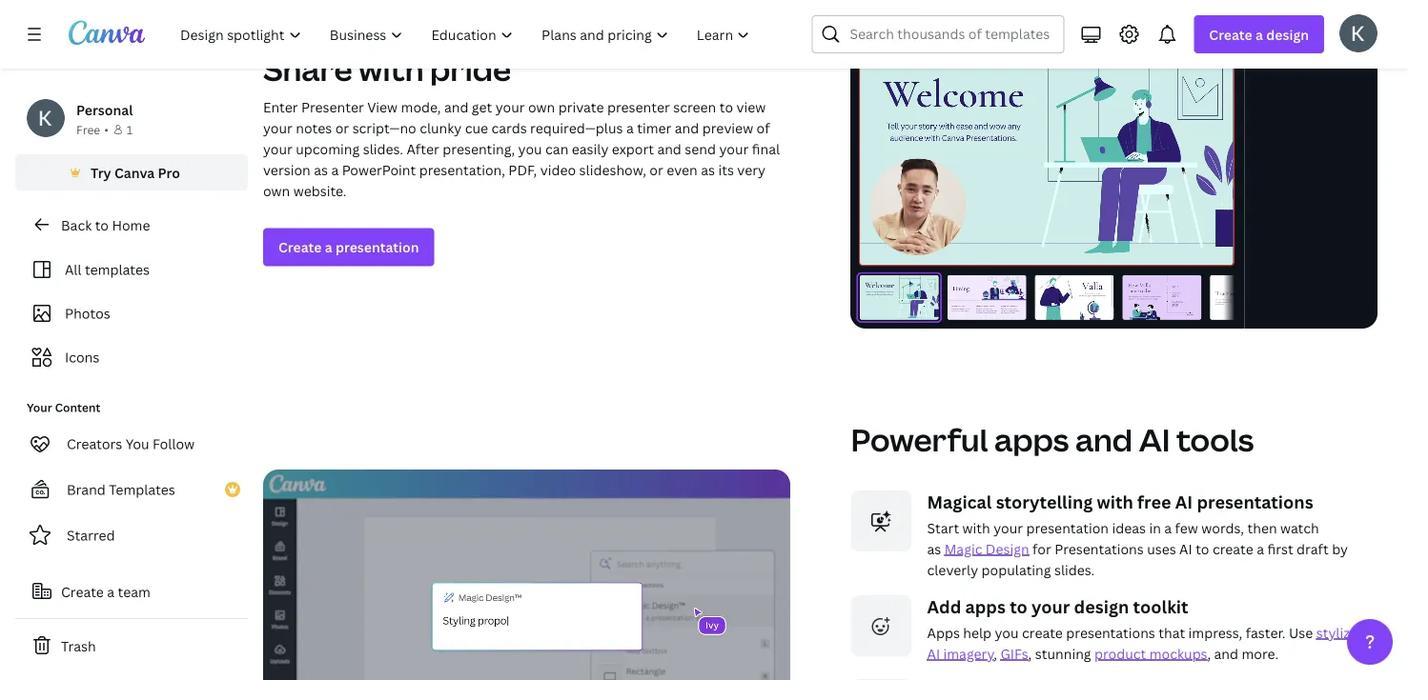 Task type: describe. For each thing, give the bounding box(es) containing it.
faster.
[[1246, 624, 1286, 642]]

powerpoint
[[342, 161, 416, 179]]

create a presentation link
[[263, 228, 434, 266]]

cards
[[491, 119, 527, 137]]

1 vertical spatial design
[[1074, 595, 1129, 619]]

a inside dropdown button
[[1256, 25, 1263, 43]]

for
[[1033, 540, 1051, 558]]

easily
[[572, 140, 609, 158]]

magical
[[927, 490, 992, 514]]

powerful apps and ai tools
[[851, 419, 1254, 461]]

mockups
[[1150, 645, 1207, 663]]

try canva pro
[[91, 163, 180, 182]]

product mockups link
[[1094, 645, 1207, 663]]

to down populating
[[1010, 595, 1028, 619]]

timer
[[637, 119, 672, 137]]

version
[[263, 161, 311, 179]]

few
[[1175, 519, 1198, 537]]

slideshow,
[[579, 161, 646, 179]]

trash
[[61, 637, 96, 655]]

pride
[[430, 48, 511, 89]]

2 horizontal spatial with
[[1097, 490, 1133, 514]]

templates
[[109, 481, 175, 499]]

website.
[[293, 182, 347, 200]]

watch
[[1280, 519, 1319, 537]]

gifs link
[[1000, 645, 1028, 663]]

first
[[1267, 540, 1293, 558]]

and down "impress,"
[[1214, 645, 1238, 663]]

top level navigation element
[[168, 15, 766, 53]]

upcoming
[[296, 140, 360, 158]]

stylized ai imagery link
[[927, 624, 1366, 663]]

with for pride
[[358, 48, 424, 89]]

all templates
[[65, 261, 150, 279]]

export
[[612, 140, 654, 158]]

starred link
[[15, 517, 248, 555]]

presenter
[[607, 98, 670, 116]]

and up even
[[657, 140, 682, 158]]

creators
[[67, 435, 122, 453]]

impress,
[[1188, 624, 1242, 642]]

view
[[367, 98, 398, 116]]

create a presentation
[[278, 238, 419, 256]]

0 horizontal spatial presentation
[[336, 238, 419, 256]]

toolkit
[[1133, 595, 1188, 619]]

create for create a presentation
[[278, 238, 322, 256]]

apps
[[927, 624, 960, 642]]

starred
[[67, 527, 115, 545]]

that
[[1159, 624, 1185, 642]]

brand
[[67, 481, 106, 499]]

start
[[927, 519, 959, 537]]

ai inside stylized ai imagery
[[927, 645, 940, 663]]

stylized ai imagery
[[927, 624, 1366, 663]]

very
[[737, 161, 766, 179]]

for presentations uses ai to create a first draft by cleverly populating slides.
[[927, 540, 1348, 579]]

add apps to your design toolkit
[[927, 595, 1188, 619]]

send
[[685, 140, 716, 158]]

design inside dropdown button
[[1266, 25, 1309, 43]]

presenter
[[301, 98, 364, 116]]

1 horizontal spatial as
[[701, 161, 715, 179]]

templates
[[85, 261, 150, 279]]

1 vertical spatial or
[[649, 161, 663, 179]]

you
[[126, 435, 149, 453]]

photos
[[65, 305, 110, 323]]

its
[[718, 161, 734, 179]]

to inside share with pride enter presenter view mode, and get your own private presenter screen to view your notes or script—no clunky cue cards required—plus a timer and preview of your upcoming slides. after presenting, you can easily export and send your final version as a powerpoint presentation, pdf, video slideshow, or even as its very own website.
[[720, 98, 733, 116]]

after
[[407, 140, 439, 158]]

0 vertical spatial presentations
[[1197, 490, 1313, 514]]

screen
[[673, 98, 716, 116]]

to inside back to home "link"
[[95, 216, 109, 234]]

all templates link
[[27, 252, 236, 288]]

cleverly
[[927, 561, 978, 579]]

magical storytelling with free ai presentations image
[[851, 491, 912, 552]]

create for create a design
[[1209, 25, 1252, 43]]

design
[[986, 540, 1029, 558]]

your down preview
[[719, 140, 749, 158]]

free
[[1137, 490, 1171, 514]]

uses
[[1147, 540, 1176, 558]]

1
[[127, 122, 133, 137]]

to inside for presentations uses ai to create a first draft by cleverly populating slides.
[[1196, 540, 1209, 558]]

free •
[[76, 122, 109, 137]]

team
[[118, 583, 151, 601]]

create a team button
[[15, 573, 248, 611]]

ideas
[[1112, 519, 1146, 537]]

icons
[[65, 348, 99, 367]]

script—no
[[352, 119, 416, 137]]

presentation,
[[419, 161, 505, 179]]



Task type: locate. For each thing, give the bounding box(es) containing it.
1 vertical spatial slides.
[[1054, 561, 1095, 579]]

pdf,
[[508, 161, 537, 179]]

design
[[1266, 25, 1309, 43], [1074, 595, 1129, 619]]

you up pdf,
[[518, 140, 542, 158]]

apps up storytelling
[[994, 419, 1069, 461]]

3 , from the left
[[1207, 645, 1211, 663]]

more.
[[1242, 645, 1279, 663]]

own down version
[[263, 182, 290, 200]]

your up cards
[[495, 98, 525, 116]]

create down words,
[[1213, 540, 1253, 558]]

creators you follow
[[67, 435, 195, 453]]

to down few
[[1196, 540, 1209, 558]]

as up website.
[[314, 161, 328, 179]]

1 vertical spatial presentations
[[1066, 624, 1155, 642]]

create a team
[[61, 583, 151, 601]]

back to home
[[61, 216, 150, 234]]

0 vertical spatial design
[[1266, 25, 1309, 43]]

own
[[528, 98, 555, 116], [263, 182, 290, 200]]

add
[[927, 595, 961, 619]]

you up gifs link on the bottom right of the page
[[995, 624, 1019, 642]]

ai
[[1139, 419, 1170, 461], [1175, 490, 1193, 514], [1179, 540, 1192, 558], [927, 645, 940, 663]]

and left get
[[444, 98, 469, 116]]

ai up few
[[1175, 490, 1193, 514]]

content
[[55, 400, 100, 416]]

slides. down presentations
[[1054, 561, 1095, 579]]

gifs
[[1000, 645, 1028, 663]]

1 horizontal spatial you
[[995, 624, 1019, 642]]

clunky
[[420, 119, 462, 137]]

with up ideas
[[1097, 490, 1133, 514]]

kendall parks image
[[1339, 14, 1378, 52]]

notes
[[296, 119, 332, 137]]

2 vertical spatial with
[[962, 519, 990, 537]]

you inside share with pride enter presenter view mode, and get your own private presenter screen to view your notes or script—no clunky cue cards required—plus a timer and preview of your upcoming slides. after presenting, you can easily export and send your final version as a powerpoint presentation, pdf, video slideshow, or even as its very own website.
[[518, 140, 542, 158]]

with for your
[[962, 519, 990, 537]]

or left even
[[649, 161, 663, 179]]

, left stunning
[[1028, 645, 1032, 663]]

1 horizontal spatial own
[[528, 98, 555, 116]]

and
[[444, 98, 469, 116], [675, 119, 699, 137], [657, 140, 682, 158], [1075, 419, 1133, 461], [1214, 645, 1238, 663]]

2 horizontal spatial create
[[1209, 25, 1252, 43]]

a inside button
[[107, 583, 115, 601]]

magic design
[[944, 540, 1029, 558]]

apps for add
[[965, 595, 1006, 619]]

own left private
[[528, 98, 555, 116]]

2 , from the left
[[1028, 645, 1032, 663]]

get
[[472, 98, 492, 116]]

2 horizontal spatial ,
[[1207, 645, 1211, 663]]

your up stunning
[[1032, 595, 1070, 619]]

ai down apps
[[927, 645, 940, 663]]

1 horizontal spatial ,
[[1028, 645, 1032, 663]]

0 horizontal spatial with
[[358, 48, 424, 89]]

0 vertical spatial you
[[518, 140, 542, 158]]

presenting,
[[443, 140, 515, 158]]

, left gifs link on the bottom right of the page
[[994, 645, 997, 663]]

your up version
[[263, 140, 293, 158]]

powerful
[[851, 419, 988, 461]]

1 vertical spatial you
[[995, 624, 1019, 642]]

apps
[[994, 419, 1069, 461], [965, 595, 1006, 619]]

apps help you create presentations that impress, faster. use
[[927, 624, 1316, 642]]

design left kendall parks icon
[[1266, 25, 1309, 43]]

cue
[[465, 119, 488, 137]]

a
[[1256, 25, 1263, 43], [626, 119, 634, 137], [331, 161, 339, 179], [325, 238, 332, 256], [1164, 519, 1172, 537], [1257, 540, 1264, 558], [107, 583, 115, 601]]

0 vertical spatial create
[[1213, 540, 1253, 558]]

as
[[314, 161, 328, 179], [701, 161, 715, 179], [927, 540, 941, 558]]

0 horizontal spatial or
[[335, 119, 349, 137]]

presentations up "then"
[[1197, 490, 1313, 514]]

1 horizontal spatial with
[[962, 519, 990, 537]]

your
[[27, 400, 52, 416]]

, gifs , stunning product mockups , and more.
[[994, 645, 1282, 663]]

slides. inside share with pride enter presenter view mode, and get your own private presenter screen to view your notes or script—no clunky cue cards required—plus a timer and preview of your upcoming slides. after presenting, you can easily export and send your final version as a powerpoint presentation, pdf, video slideshow, or even as its very own website.
[[363, 140, 403, 158]]

try canva pro button
[[15, 154, 248, 191]]

video
[[540, 161, 576, 179]]

1 vertical spatial presentation
[[1026, 519, 1109, 537]]

start with your presentation ideas in a few words, then watch as
[[927, 519, 1319, 558]]

or down presenter
[[335, 119, 349, 137]]

ai left tools in the bottom right of the page
[[1139, 419, 1170, 461]]

imagery
[[943, 645, 994, 663]]

0 horizontal spatial as
[[314, 161, 328, 179]]

home
[[112, 216, 150, 234]]

Search search field
[[850, 16, 1052, 52]]

stylized
[[1316, 624, 1366, 642]]

and down screen
[[675, 119, 699, 137]]

1 vertical spatial own
[[263, 182, 290, 200]]

as down the start
[[927, 540, 941, 558]]

private
[[558, 98, 604, 116]]

1 horizontal spatial presentation
[[1026, 519, 1109, 537]]

preview
[[702, 119, 753, 137]]

slides. inside for presentations uses ai to create a first draft by cleverly populating slides.
[[1054, 561, 1095, 579]]

apps for powerful
[[994, 419, 1069, 461]]

magic design link
[[944, 540, 1029, 558]]

0 horizontal spatial you
[[518, 140, 542, 158]]

0 horizontal spatial design
[[1074, 595, 1129, 619]]

tools
[[1176, 419, 1254, 461]]

use
[[1289, 624, 1313, 642]]

a inside start with your presentation ideas in a few words, then watch as
[[1164, 519, 1172, 537]]

your up "design"
[[994, 519, 1023, 537]]

and up "magical storytelling with free ai presentations" at the bottom
[[1075, 419, 1133, 461]]

add apps to your design toolkit image
[[851, 596, 912, 657]]

a inside for presentations uses ai to create a first draft by cleverly populating slides.
[[1257, 540, 1264, 558]]

create up stunning
[[1022, 624, 1063, 642]]

1 vertical spatial with
[[1097, 490, 1133, 514]]

, down "impress,"
[[1207, 645, 1211, 663]]

back
[[61, 216, 92, 234]]

1 vertical spatial create
[[1022, 624, 1063, 642]]

create inside dropdown button
[[1209, 25, 1252, 43]]

•
[[104, 122, 109, 137]]

0 horizontal spatial presentations
[[1066, 624, 1155, 642]]

with up view
[[358, 48, 424, 89]]

slides.
[[363, 140, 403, 158], [1054, 561, 1095, 579]]

by
[[1332, 540, 1348, 558]]

create for create a team
[[61, 583, 104, 601]]

1 horizontal spatial create
[[1213, 540, 1253, 558]]

0 vertical spatial or
[[335, 119, 349, 137]]

your down the enter
[[263, 119, 293, 137]]

0 vertical spatial create
[[1209, 25, 1252, 43]]

presentations
[[1197, 490, 1313, 514], [1066, 624, 1155, 642]]

or
[[335, 119, 349, 137], [649, 161, 663, 179]]

design up apps help you create presentations that impress, faster. use
[[1074, 595, 1129, 619]]

create a design
[[1209, 25, 1309, 43]]

with inside start with your presentation ideas in a few words, then watch as
[[962, 519, 990, 537]]

1 horizontal spatial create
[[278, 238, 322, 256]]

creators you follow link
[[15, 425, 248, 463]]

0 horizontal spatial create
[[61, 583, 104, 601]]

ai inside for presentations uses ai to create a first draft by cleverly populating slides.
[[1179, 540, 1192, 558]]

1 horizontal spatial design
[[1266, 25, 1309, 43]]

mode,
[[401, 98, 441, 116]]

apps up help
[[965, 595, 1006, 619]]

your inside start with your presentation ideas in a few words, then watch as
[[994, 519, 1023, 537]]

1 vertical spatial create
[[278, 238, 322, 256]]

None search field
[[812, 15, 1064, 53]]

1 vertical spatial apps
[[965, 595, 1006, 619]]

personal
[[76, 101, 133, 119]]

as inside start with your presentation ideas in a few words, then watch as
[[927, 540, 941, 558]]

1 horizontal spatial slides.
[[1054, 561, 1095, 579]]

0 vertical spatial apps
[[994, 419, 1069, 461]]

can
[[545, 140, 568, 158]]

create
[[1213, 540, 1253, 558], [1022, 624, 1063, 642]]

to up preview
[[720, 98, 733, 116]]

of
[[757, 119, 770, 137]]

final
[[752, 140, 780, 158]]

your
[[495, 98, 525, 116], [263, 119, 293, 137], [263, 140, 293, 158], [719, 140, 749, 158], [994, 519, 1023, 537], [1032, 595, 1070, 619]]

with
[[358, 48, 424, 89], [1097, 490, 1133, 514], [962, 519, 990, 537]]

presentations up product
[[1066, 624, 1155, 642]]

create inside for presentations uses ai to create a first draft by cleverly populating slides.
[[1213, 540, 1253, 558]]

presentation up for
[[1026, 519, 1109, 537]]

0 horizontal spatial create
[[1022, 624, 1063, 642]]

presentation down powerpoint on the top left of page
[[336, 238, 419, 256]]

your content
[[27, 400, 100, 416]]

0 vertical spatial presentation
[[336, 238, 419, 256]]

0 vertical spatial with
[[358, 48, 424, 89]]

0 horizontal spatial slides.
[[363, 140, 403, 158]]

presentation inside start with your presentation ideas in a few words, then watch as
[[1026, 519, 1109, 537]]

trash link
[[15, 627, 248, 665]]

with inside share with pride enter presenter view mode, and get your own private presenter screen to view your notes or script—no clunky cue cards required—plus a timer and preview of your upcoming slides. after presenting, you can easily export and send your final version as a powerpoint presentation, pdf, video slideshow, or even as its very own website.
[[358, 48, 424, 89]]

0 vertical spatial slides.
[[363, 140, 403, 158]]

1 horizontal spatial or
[[649, 161, 663, 179]]

photos link
[[27, 296, 236, 332]]

presentations
[[1055, 540, 1144, 558]]

1 horizontal spatial presentations
[[1197, 490, 1313, 514]]

back to home link
[[15, 206, 248, 244]]

then
[[1247, 519, 1277, 537]]

to right back
[[95, 216, 109, 234]]

enter
[[263, 98, 298, 116]]

magical storytelling with free ai presentations
[[927, 490, 1313, 514]]

view
[[736, 98, 766, 116]]

0 vertical spatial own
[[528, 98, 555, 116]]

1 , from the left
[[994, 645, 997, 663]]

magic
[[944, 540, 982, 558]]

2 vertical spatial create
[[61, 583, 104, 601]]

0 horizontal spatial own
[[263, 182, 290, 200]]

slides. down "script—no"
[[363, 140, 403, 158]]

to
[[720, 98, 733, 116], [95, 216, 109, 234], [1196, 540, 1209, 558], [1010, 595, 1028, 619]]

storytelling
[[996, 490, 1093, 514]]

create inside button
[[61, 583, 104, 601]]

required—plus
[[530, 119, 623, 137]]

2 horizontal spatial as
[[927, 540, 941, 558]]

stunning
[[1035, 645, 1091, 663]]

0 horizontal spatial ,
[[994, 645, 997, 663]]

ai down few
[[1179, 540, 1192, 558]]

with up magic design
[[962, 519, 990, 537]]

product
[[1094, 645, 1146, 663]]

words,
[[1201, 519, 1244, 537]]

share with pride enter presenter view mode, and get your own private presenter screen to view your notes or script—no clunky cue cards required—plus a timer and preview of your upcoming slides. after presenting, you can easily export and send your final version as a powerpoint presentation, pdf, video slideshow, or even as its very own website.
[[263, 48, 780, 200]]

create a design button
[[1194, 15, 1324, 53]]

try
[[91, 163, 111, 182]]

as left its
[[701, 161, 715, 179]]

pro
[[158, 163, 180, 182]]



Task type: vqa. For each thing, say whether or not it's contained in the screenshot.
As within Start with your presentation ideas in a few words, then watch as
yes



